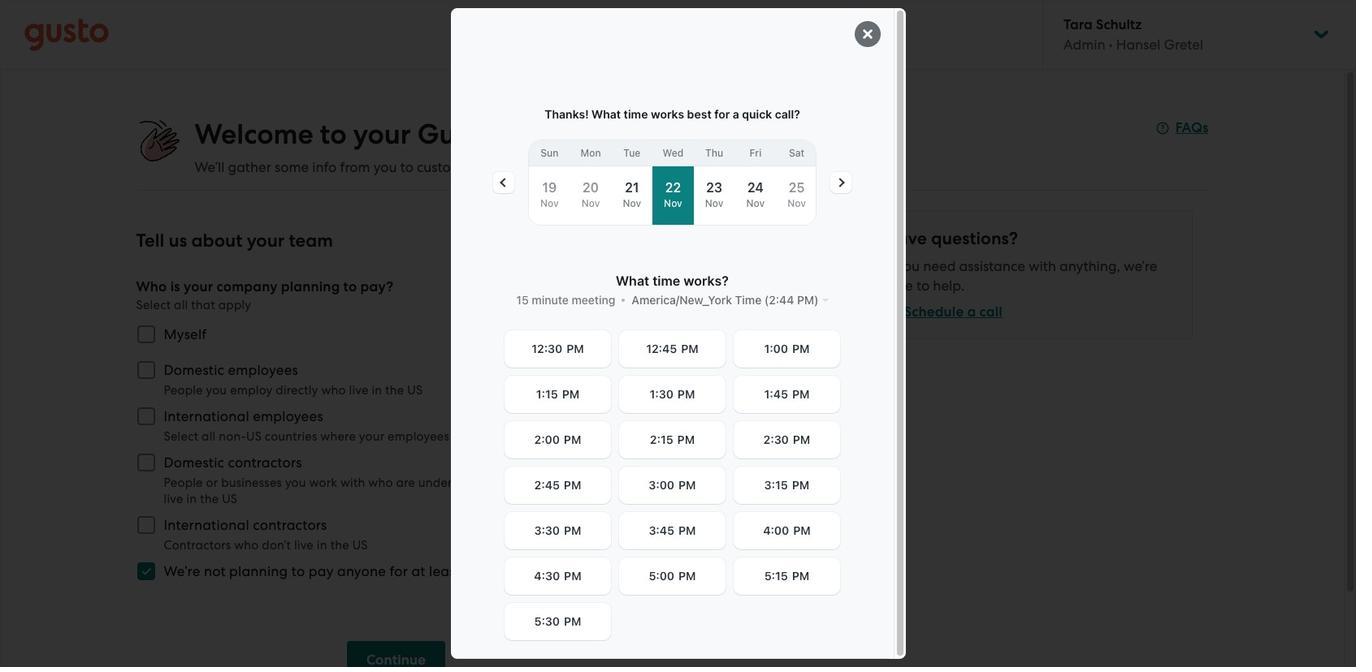 Task type: locate. For each thing, give the bounding box(es) containing it.
0 vertical spatial for
[[507, 476, 523, 491]]

live up international contractors option
[[164, 492, 183, 507]]

your inside who is your company planning to pay? select all that apply
[[184, 279, 213, 296]]

select down who
[[136, 298, 171, 313]]

specific
[[537, 476, 580, 491]]

all left non-
[[202, 430, 216, 445]]

1 vertical spatial international
[[164, 518, 249, 534]]

contractors
[[228, 455, 302, 471], [253, 518, 327, 534]]

live right don't at left
[[294, 539, 314, 553]]

1 horizontal spatial live
[[294, 539, 314, 553]]

1 vertical spatial in
[[186, 492, 197, 507]]

the inside people or businesses you work with who are under contract for a specific project, who live in the us
[[200, 492, 219, 507]]

0 horizontal spatial a
[[526, 476, 534, 491]]

with inside people or businesses you work with who are under contract for a specific project, who live in the us
[[340, 476, 365, 491]]

people for domestic contractors
[[164, 476, 203, 491]]

planning down contractors who don't live in the us
[[229, 564, 288, 580]]

international employees
[[164, 409, 323, 425]]

employees up employ
[[228, 362, 298, 379]]

are left under
[[396, 476, 415, 491]]

0 horizontal spatial live
[[164, 492, 183, 507]]

0 horizontal spatial for
[[390, 564, 408, 580]]

0 vertical spatial are
[[453, 430, 472, 445]]

call
[[980, 304, 1003, 321]]

are left the located
[[453, 430, 472, 445]]

2 horizontal spatial live
[[349, 384, 369, 398]]

for inside people or businesses you work with who are under contract for a specific project, who live in the us
[[507, 476, 523, 491]]

for left at
[[390, 564, 408, 580]]

0 vertical spatial people
[[164, 384, 203, 398]]

experience.
[[554, 159, 628, 176]]

to left pay?
[[343, 279, 357, 296]]

0 vertical spatial planning
[[281, 279, 340, 296]]

to up info
[[320, 118, 347, 151]]

a left the call
[[967, 304, 976, 321]]

are
[[453, 430, 472, 445], [396, 476, 415, 491]]

to
[[320, 118, 347, 151], [400, 159, 414, 176], [917, 278, 930, 294], [343, 279, 357, 296], [292, 564, 305, 580]]

the up the select all non-us countries where your employees are located
[[385, 384, 404, 398]]

help.
[[933, 278, 965, 294]]

from
[[340, 159, 370, 176]]

project,
[[583, 476, 627, 491]]

businesses
[[221, 476, 282, 491]]

0 vertical spatial live
[[349, 384, 369, 398]]

1 horizontal spatial with
[[1029, 258, 1056, 275]]

who
[[136, 279, 167, 296]]

people left or
[[164, 476, 203, 491]]

1 vertical spatial employees
[[253, 409, 323, 425]]

home image
[[24, 18, 109, 51]]

are inside people or businesses you work with who are under contract for a specific project, who live in the us
[[396, 476, 415, 491]]

myself
[[164, 327, 207, 343]]

months
[[476, 564, 524, 580]]

0 horizontal spatial with
[[340, 476, 365, 491]]

0 horizontal spatial are
[[396, 476, 415, 491]]

employees up countries
[[253, 409, 323, 425]]

1 horizontal spatial for
[[507, 476, 523, 491]]

schedule
[[904, 304, 964, 321]]

for right contract
[[507, 476, 523, 491]]

non-
[[219, 430, 246, 445]]

international contractors
[[164, 518, 327, 534]]

1 vertical spatial the
[[200, 492, 219, 507]]

you
[[374, 159, 397, 176], [896, 258, 920, 275], [206, 384, 227, 398], [285, 476, 306, 491]]

live inside people or businesses you work with who are under contract for a specific project, who live in the us
[[164, 492, 183, 507]]

international
[[164, 409, 249, 425], [164, 518, 249, 534]]

assistance
[[959, 258, 1025, 275]]

0 vertical spatial domestic
[[164, 362, 224, 379]]

with
[[1029, 258, 1056, 275], [340, 476, 365, 491]]

you right if
[[896, 258, 920, 275]]

the up we're not planning to pay anyone for at least 3 months
[[330, 539, 349, 553]]

0 vertical spatial select
[[136, 298, 171, 313]]

you down domestic employees
[[206, 384, 227, 398]]

schedule a call
[[904, 304, 1003, 321]]

in inside people or businesses you work with who are under contract for a specific project, who live in the us
[[186, 492, 197, 507]]

1 domestic from the top
[[164, 362, 224, 379]]

is
[[170, 279, 180, 296]]

we're
[[164, 564, 200, 580]]

0 vertical spatial contractors
[[228, 455, 302, 471]]

1 horizontal spatial a
[[967, 304, 976, 321]]

contractors up businesses
[[228, 455, 302, 471]]

to left pay
[[292, 564, 305, 580]]

employees for international employees
[[253, 409, 323, 425]]

0 horizontal spatial in
[[186, 492, 197, 507]]

contractors for international contractors
[[253, 518, 327, 534]]

0 vertical spatial all
[[174, 298, 188, 313]]

contractors for domestic contractors
[[228, 455, 302, 471]]

a left the specific on the bottom of the page
[[526, 476, 534, 491]]

0 vertical spatial a
[[967, 304, 976, 321]]

1 vertical spatial live
[[164, 492, 183, 507]]

work
[[309, 476, 337, 491]]

2 international from the top
[[164, 518, 249, 534]]

a inside people or businesses you work with who are under contract for a specific project, who live in the us
[[526, 476, 534, 491]]

we're
[[1124, 258, 1157, 275]]

employees for domestic employees
[[228, 362, 298, 379]]

1 people from the top
[[164, 384, 203, 398]]

international up contractors
[[164, 518, 249, 534]]

1 vertical spatial all
[[202, 430, 216, 445]]

1 horizontal spatial are
[[453, 430, 472, 445]]

0 vertical spatial in
[[372, 384, 382, 398]]

you inside if you need assistance with anything, we're here to help.
[[896, 258, 920, 275]]

planning down team at the left of page
[[281, 279, 340, 296]]

employees up under
[[388, 430, 449, 445]]

us inside people or businesses you work with who are under contract for a specific project, who live in the us
[[222, 492, 237, 507]]

2 domestic from the top
[[164, 455, 224, 471]]

1 international from the top
[[164, 409, 249, 425]]

live
[[349, 384, 369, 398], [164, 492, 183, 507], [294, 539, 314, 553]]

the down or
[[200, 492, 219, 507]]

to right here on the right
[[917, 278, 930, 294]]

select all non-us countries where your employees are located
[[164, 430, 519, 445]]

2 people from the top
[[164, 476, 203, 491]]

1 vertical spatial contractors
[[253, 518, 327, 534]]

a
[[967, 304, 976, 321], [526, 476, 534, 491]]

apply
[[218, 298, 251, 313]]

you right from
[[374, 159, 397, 176]]

to inside if you need assistance with anything, we're here to help.
[[917, 278, 930, 294]]

all
[[174, 298, 188, 313], [202, 430, 216, 445]]

domestic for domestic employees
[[164, 362, 224, 379]]

We're not planning to pay anyone for at least 3 months checkbox
[[128, 554, 164, 590]]

your up that at left top
[[184, 279, 213, 296]]

people for domestic employees
[[164, 384, 203, 398]]

your up from
[[353, 118, 411, 151]]

1 vertical spatial are
[[396, 476, 415, 491]]

with right work
[[340, 476, 365, 491]]

contractors who don't live in the us
[[164, 539, 368, 553]]

where
[[320, 430, 356, 445]]

we're not planning to pay anyone for at least 3 months
[[164, 564, 524, 580]]

1 vertical spatial a
[[526, 476, 534, 491]]

domestic for domestic contractors
[[164, 455, 224, 471]]

planning
[[281, 279, 340, 296], [229, 564, 288, 580]]

in
[[372, 384, 382, 398], [186, 492, 197, 507], [317, 539, 327, 553]]

people up the international employees option
[[164, 384, 203, 398]]

1 vertical spatial people
[[164, 476, 203, 491]]

in up pay
[[317, 539, 327, 553]]

domestic up or
[[164, 455, 224, 471]]

with left anything, at right
[[1029, 258, 1056, 275]]

0 vertical spatial international
[[164, 409, 249, 425]]

select
[[136, 298, 171, 313], [164, 430, 198, 445]]

domestic down the myself
[[164, 362, 224, 379]]

0 horizontal spatial all
[[174, 298, 188, 313]]

pay
[[309, 564, 334, 580]]

2 vertical spatial the
[[330, 539, 349, 553]]

1 horizontal spatial all
[[202, 430, 216, 445]]

gusto
[[417, 118, 494, 151]]

in up contractors
[[186, 492, 197, 507]]

domestic
[[164, 362, 224, 379], [164, 455, 224, 471]]

people
[[164, 384, 203, 398], [164, 476, 203, 491]]

contractors up don't at left
[[253, 518, 327, 534]]

who
[[321, 384, 346, 398], [368, 476, 393, 491], [630, 476, 654, 491], [234, 539, 259, 553]]

welcome
[[195, 118, 313, 151]]

2 vertical spatial in
[[317, 539, 327, 553]]

all down is in the left top of the page
[[174, 298, 188, 313]]

that
[[191, 298, 215, 313]]

live up the select all non-us countries where your employees are located
[[349, 384, 369, 398]]

have
[[885, 228, 927, 249]]

in up the select all non-us countries where your employees are located
[[372, 384, 382, 398]]

select up domestic contractors checkbox
[[164, 430, 198, 445]]

1 horizontal spatial the
[[330, 539, 349, 553]]

you left work
[[285, 476, 306, 491]]

international up non-
[[164, 409, 249, 425]]

for
[[507, 476, 523, 491], [390, 564, 408, 580]]

anyone
[[337, 564, 386, 580]]

not
[[204, 564, 226, 580]]

0 vertical spatial with
[[1029, 258, 1056, 275]]

people inside people or businesses you work with who are under contract for a specific project, who live in the us
[[164, 476, 203, 491]]

1 vertical spatial domestic
[[164, 455, 224, 471]]

us
[[169, 230, 187, 252]]

0 vertical spatial employees
[[228, 362, 298, 379]]

0 horizontal spatial the
[[200, 492, 219, 507]]

need
[[923, 258, 956, 275]]

3
[[464, 564, 472, 580]]

your
[[353, 118, 411, 151], [484, 159, 512, 176], [247, 230, 285, 252], [184, 279, 213, 296], [359, 430, 385, 445]]

employees
[[228, 362, 298, 379], [253, 409, 323, 425], [388, 430, 449, 445]]

info
[[312, 159, 337, 176]]

have questions?
[[885, 228, 1018, 249]]

0 vertical spatial the
[[385, 384, 404, 398]]

some
[[275, 159, 309, 176]]

schedule a call button
[[885, 303, 1003, 323]]

1 vertical spatial with
[[340, 476, 365, 491]]

team
[[289, 230, 333, 252]]

the
[[385, 384, 404, 398], [200, 492, 219, 507], [330, 539, 349, 553]]

us
[[407, 384, 423, 398], [246, 430, 262, 445], [222, 492, 237, 507], [352, 539, 368, 553]]



Task type: describe. For each thing, give the bounding box(es) containing it.
anything,
[[1060, 258, 1120, 275]]

international for international contractors
[[164, 518, 249, 534]]

international for international employees
[[164, 409, 249, 425]]

Domestic employees checkbox
[[128, 353, 164, 388]]

Domestic contractors checkbox
[[128, 445, 164, 481]]

pay?
[[360, 279, 394, 296]]

who right project,
[[630, 476, 654, 491]]

1 vertical spatial planning
[[229, 564, 288, 580]]

domestic contractors
[[164, 455, 302, 471]]

International contractors checkbox
[[128, 508, 164, 544]]

people you employ directly who live in the us
[[164, 384, 423, 398]]

don't
[[262, 539, 291, 553]]

tell us about your team
[[136, 230, 333, 252]]

1 vertical spatial for
[[390, 564, 408, 580]]

setup
[[516, 159, 551, 176]]

domestic employees
[[164, 362, 298, 379]]

under
[[418, 476, 452, 491]]

your right where
[[359, 430, 385, 445]]

if
[[885, 258, 893, 275]]

company
[[217, 279, 278, 296]]

welcome to your gusto account we'll gather some info from you to customize your setup experience.
[[195, 118, 628, 176]]

here
[[885, 278, 913, 294]]

International employees checkbox
[[128, 399, 164, 435]]

who down "international contractors"
[[234, 539, 259, 553]]

1 vertical spatial select
[[164, 430, 198, 445]]

your left setup
[[484, 159, 512, 176]]

employ
[[230, 384, 273, 398]]

countries
[[265, 430, 317, 445]]

with inside if you need assistance with anything, we're here to help.
[[1029, 258, 1056, 275]]

customize
[[417, 159, 480, 176]]

select inside who is your company planning to pay? select all that apply
[[136, 298, 171, 313]]

directly
[[276, 384, 318, 398]]

2 vertical spatial live
[[294, 539, 314, 553]]

questions?
[[931, 228, 1018, 249]]

faqs
[[1176, 119, 1209, 137]]

account
[[500, 118, 603, 151]]

you inside people or businesses you work with who are under contract for a specific project, who live in the us
[[285, 476, 306, 491]]

account menu element
[[1043, 0, 1332, 69]]

you inside "welcome to your gusto account we'll gather some info from you to customize your setup experience."
[[374, 159, 397, 176]]

located
[[475, 430, 519, 445]]

people or businesses you work with who are under contract for a specific project, who live in the us
[[164, 476, 654, 507]]

about
[[191, 230, 242, 252]]

who is your company planning to pay? select all that apply
[[136, 279, 394, 313]]

contractors
[[164, 539, 231, 553]]

gather
[[228, 159, 271, 176]]

faqs button
[[1156, 119, 1209, 138]]

at
[[412, 564, 426, 580]]

2 horizontal spatial in
[[372, 384, 382, 398]]

a inside button
[[967, 304, 976, 321]]

2 horizontal spatial the
[[385, 384, 404, 398]]

Myself checkbox
[[128, 317, 164, 353]]

1 horizontal spatial in
[[317, 539, 327, 553]]

2 vertical spatial employees
[[388, 430, 449, 445]]

all inside who is your company planning to pay? select all that apply
[[174, 298, 188, 313]]

your left team at the left of page
[[247, 230, 285, 252]]

we'll
[[195, 159, 225, 176]]

to inside who is your company planning to pay? select all that apply
[[343, 279, 357, 296]]

who left under
[[368, 476, 393, 491]]

least
[[429, 564, 461, 580]]

tell
[[136, 230, 164, 252]]

planning inside who is your company planning to pay? select all that apply
[[281, 279, 340, 296]]

who right directly
[[321, 384, 346, 398]]

if you need assistance with anything, we're here to help.
[[885, 258, 1157, 294]]

or
[[206, 476, 218, 491]]

to left 'customize'
[[400, 159, 414, 176]]

contract
[[455, 476, 503, 491]]



Task type: vqa. For each thing, say whether or not it's contained in the screenshot.
The With in the "People or businesses you work with who are under contract for a specific project, who live in the US"
yes



